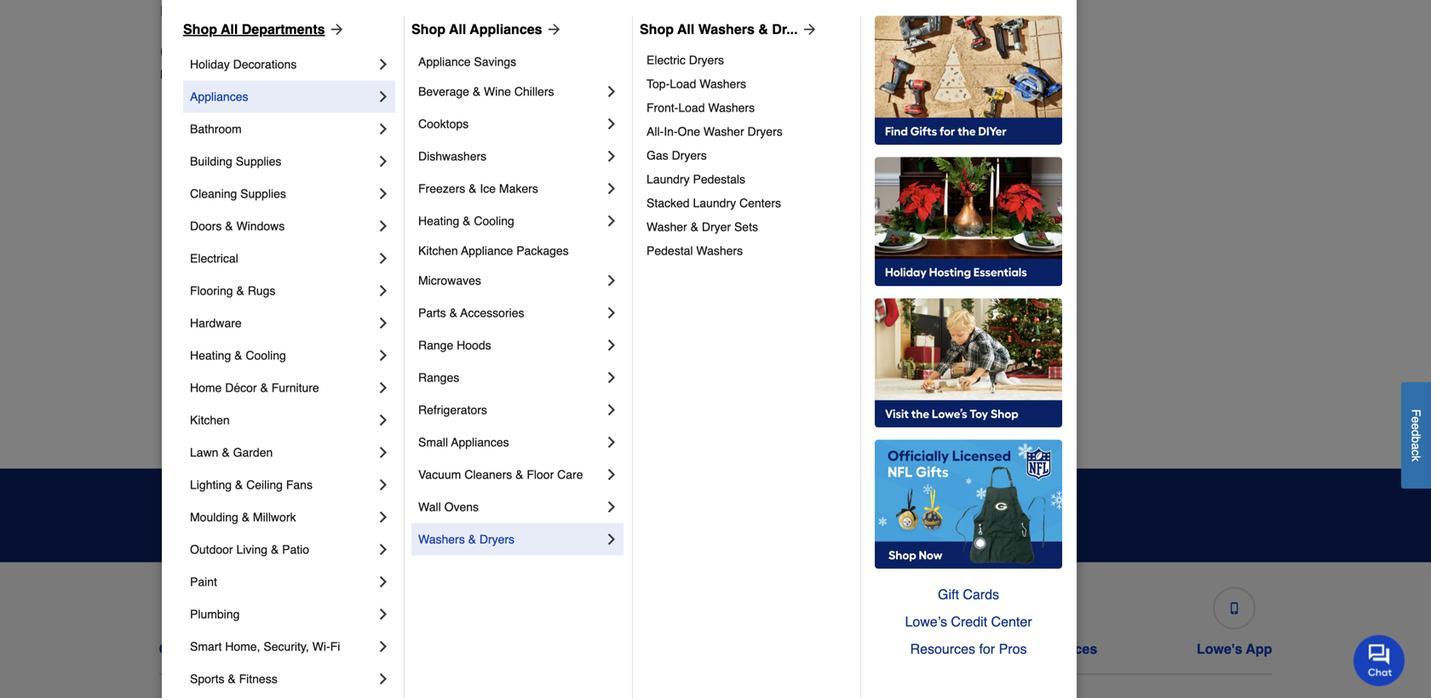 Task type: locate. For each thing, give the bounding box(es) containing it.
chevron right image for ranges
[[603, 369, 621, 386]]

& left 'rugs'
[[237, 284, 244, 298]]

all up appliance savings
[[449, 21, 466, 37]]

0 vertical spatial appliance
[[419, 55, 471, 69]]

hackettstown link
[[452, 154, 523, 171]]

appliance up 'beverage'
[[419, 55, 471, 69]]

range hoods
[[419, 339, 491, 352]]

jersey down departments
[[278, 68, 313, 81]]

0 horizontal spatial heating
[[190, 349, 231, 363]]

& right doors
[[225, 219, 233, 233]]

0 vertical spatial cards
[[963, 587, 1000, 603]]

0 horizontal spatial a
[[193, 3, 200, 19]]

dryers down front-load washers link
[[748, 125, 783, 138]]

gas dryers
[[647, 149, 707, 162]]

butler link
[[174, 188, 205, 205]]

appliances up cleaners
[[451, 436, 509, 450]]

0 horizontal spatial all
[[221, 21, 238, 37]]

holiday
[[190, 57, 230, 71]]

appliance up holmdel
[[461, 244, 513, 258]]

& left ice
[[469, 182, 477, 196]]

& down rutherford
[[235, 349, 242, 363]]

cooling up home décor & furniture
[[246, 349, 286, 363]]

cooktops
[[419, 117, 469, 131]]

e up d
[[1410, 417, 1424, 424]]

& down ovens
[[468, 533, 476, 547]]

ranges link
[[419, 362, 603, 394]]

delran
[[174, 224, 209, 237]]

chevron right image for bathroom
[[375, 121, 392, 138]]

gas dryers link
[[647, 144, 849, 167]]

parts & accessories link
[[419, 297, 603, 329]]

heating & cooling down hamilton
[[419, 214, 515, 228]]

0 vertical spatial jersey
[[398, 3, 439, 19]]

chevron right image for lawn & garden
[[375, 444, 392, 461]]

1 horizontal spatial laundry
[[693, 196, 736, 210]]

electrical
[[190, 252, 238, 265]]

sicklerville
[[1007, 258, 1064, 271]]

1 vertical spatial center
[[651, 642, 694, 658]]

deals, inspiration and trends we've got ideas to share.
[[382, 496, 668, 536]]

princeton link
[[1007, 154, 1058, 171]]

0 horizontal spatial kitchen
[[190, 414, 230, 427]]

pedestal washers
[[647, 244, 743, 258]]

chevron right image for flooring & rugs
[[375, 282, 392, 300]]

& right parts
[[450, 306, 458, 320]]

supplies up cleaning supplies
[[236, 155, 282, 168]]

appliance inside "link"
[[419, 55, 471, 69]]

chevron right image for heating & cooling
[[603, 213, 621, 230]]

1 horizontal spatial jersey
[[398, 3, 439, 19]]

new jersey
[[367, 3, 439, 19]]

arrow right image
[[325, 21, 346, 38], [798, 21, 819, 38]]

lawn
[[190, 446, 219, 460]]

washer down front-load washers
[[704, 125, 745, 138]]

in-
[[664, 125, 678, 138]]

& for doors & windows link
[[225, 219, 233, 233]]

furniture
[[272, 381, 319, 395]]

0 horizontal spatial arrow right image
[[325, 21, 346, 38]]

brick link
[[174, 154, 200, 171]]

lowe's app
[[1198, 642, 1273, 658]]

1 horizontal spatial cooling
[[474, 214, 515, 228]]

washers for top-load washers
[[700, 77, 747, 91]]

0 vertical spatial kitchen
[[419, 244, 458, 258]]

chevron right image for range hoods
[[603, 337, 621, 354]]

toms river link
[[1007, 290, 1067, 307]]

jersey
[[398, 3, 439, 19], [278, 68, 313, 81]]

1 vertical spatial a
[[1410, 444, 1424, 450]]

new inside city directory lowe's stores in new jersey
[[251, 68, 275, 81]]

load inside front-load washers link
[[679, 101, 705, 115]]

sign up button
[[942, 493, 1050, 539]]

arrow right image up holiday decorations link
[[325, 21, 346, 38]]

top-load washers
[[647, 77, 747, 91]]

1 horizontal spatial credit
[[952, 614, 988, 630]]

appliance
[[419, 55, 471, 69], [461, 244, 513, 258]]

kitchen inside 'link'
[[419, 244, 458, 258]]

all up electric dryers at top
[[678, 21, 695, 37]]

officially licensed n f l gifts. shop now. image
[[875, 440, 1063, 570]]

chevron right image for washers & dryers
[[603, 531, 621, 548]]

electric
[[647, 53, 686, 67]]

0 horizontal spatial laundry
[[647, 173, 690, 186]]

heating & cooling for the bottom heating & cooling link
[[190, 349, 286, 363]]

east rutherford
[[174, 326, 257, 340]]

& down hamilton
[[463, 214, 471, 228]]

& for flooring & rugs link
[[237, 284, 244, 298]]

sign
[[970, 508, 1000, 524]]

manahawkin
[[452, 428, 519, 442]]

all inside "link"
[[449, 21, 466, 37]]

0 horizontal spatial lowe's
[[160, 68, 197, 81]]

appliances link
[[190, 80, 375, 113]]

0 vertical spatial a
[[193, 3, 200, 19]]

1 vertical spatial new
[[251, 68, 275, 81]]

1 horizontal spatial new
[[367, 3, 395, 19]]

1 vertical spatial appliance
[[461, 244, 513, 258]]

kitchen appliance packages link
[[419, 237, 621, 265]]

morganville link
[[730, 222, 791, 239]]

up
[[1003, 508, 1022, 524]]

0 vertical spatial supplies
[[236, 155, 282, 168]]

2 horizontal spatial lowe's
[[1198, 642, 1243, 658]]

shop inside "link"
[[412, 21, 446, 37]]

beverage
[[419, 85, 470, 98]]

2 horizontal spatial all
[[678, 21, 695, 37]]

a right find
[[193, 3, 200, 19]]

appliances down stores
[[190, 90, 248, 103]]

range hoods link
[[419, 329, 603, 362]]

find a store
[[160, 3, 239, 19]]

0 horizontal spatial heating & cooling
[[190, 349, 286, 363]]

0 vertical spatial heating & cooling
[[419, 214, 515, 228]]

lowe's inside city directory lowe's stores in new jersey
[[160, 68, 197, 81]]

1 horizontal spatial all
[[449, 21, 466, 37]]

new inside button
[[367, 3, 395, 19]]

0 horizontal spatial heating & cooling link
[[190, 340, 375, 372]]

washers down wall ovens
[[419, 533, 465, 547]]

trends
[[600, 496, 668, 519]]

0 vertical spatial heating
[[419, 214, 460, 228]]

deptford link
[[174, 256, 220, 273]]

1 horizontal spatial kitchen
[[419, 244, 458, 258]]

vacuum
[[419, 468, 461, 482]]

cooling up kitchen appliance packages
[[474, 214, 515, 228]]

dryers up the top-load washers
[[689, 53, 725, 67]]

sign up form
[[688, 493, 1050, 539]]

3 shop from the left
[[640, 21, 674, 37]]

1 horizontal spatial gift
[[938, 587, 960, 603]]

chevron right image
[[375, 56, 392, 73], [375, 88, 392, 105], [375, 121, 392, 138], [603, 148, 621, 165], [603, 180, 621, 197], [603, 213, 621, 230], [375, 218, 392, 235], [375, 250, 392, 267], [603, 272, 621, 289], [375, 315, 392, 332], [603, 369, 621, 386], [603, 402, 621, 419], [375, 412, 392, 429], [603, 434, 621, 451], [603, 531, 621, 548], [375, 542, 392, 559], [375, 639, 392, 656]]

hardware
[[190, 317, 242, 330]]

1 horizontal spatial center
[[992, 614, 1033, 630]]

0 vertical spatial gift cards
[[938, 587, 1000, 603]]

river
[[1039, 292, 1067, 306]]

2 arrow right image from the left
[[798, 21, 819, 38]]

and
[[558, 496, 595, 519]]

arrow right image inside shop all departments link
[[325, 21, 346, 38]]

garden
[[233, 446, 273, 460]]

contact
[[159, 642, 210, 658]]

bathroom
[[190, 122, 242, 136]]

gift cards
[[938, 587, 1000, 603], [797, 642, 863, 658]]

chevron right image for outdoor living & patio
[[375, 542, 392, 559]]

1 horizontal spatial heating & cooling
[[419, 214, 515, 228]]

1 horizontal spatial heating
[[419, 214, 460, 228]]

heating & cooling link up furniture
[[190, 340, 375, 372]]

appliance inside 'link'
[[461, 244, 513, 258]]

laundry up "dryer"
[[693, 196, 736, 210]]

1 vertical spatial load
[[679, 101, 705, 115]]

laundry
[[647, 173, 690, 186], [693, 196, 736, 210]]

& left "dryer"
[[691, 220, 699, 234]]

manahawkin link
[[452, 427, 519, 444]]

1 vertical spatial kitchen
[[190, 414, 230, 427]]

chevron right image for hardware
[[375, 315, 392, 332]]

1 horizontal spatial arrow right image
[[798, 21, 819, 38]]

1 all from the left
[[221, 21, 238, 37]]

2 e from the top
[[1410, 424, 1424, 430]]

1 horizontal spatial washer
[[704, 125, 745, 138]]

2 all from the left
[[449, 21, 466, 37]]

all-
[[647, 125, 664, 138]]

a up k
[[1410, 444, 1424, 450]]

arrow right image inside shop all washers & dr... link
[[798, 21, 819, 38]]

f
[[1410, 410, 1424, 417]]

0 horizontal spatial gift
[[797, 642, 821, 658]]

small
[[419, 436, 448, 450]]

holmdel link
[[452, 256, 496, 273]]

dryers inside electric dryers link
[[689, 53, 725, 67]]

heating down freezers
[[419, 214, 460, 228]]

moulding & millwork link
[[190, 502, 375, 534]]

load up 'one'
[[679, 101, 705, 115]]

0 horizontal spatial shop
[[183, 21, 217, 37]]

a inside button
[[1410, 444, 1424, 450]]

1 vertical spatial east
[[174, 326, 198, 340]]

0 horizontal spatial cards
[[824, 642, 863, 658]]

& left millwork
[[242, 511, 250, 525]]

shop down new jersey on the top of page
[[412, 21, 446, 37]]

hillsborough
[[452, 224, 518, 237]]

washers up all-in-one washer dryers link
[[709, 101, 755, 115]]

shop down find a store
[[183, 21, 217, 37]]

& left "ceiling"
[[235, 479, 243, 492]]

0 vertical spatial new
[[367, 3, 395, 19]]

township
[[238, 394, 288, 408]]

dimensions image
[[1026, 603, 1038, 615]]

0 horizontal spatial washer
[[647, 220, 688, 234]]

1 horizontal spatial heating & cooling link
[[419, 205, 603, 237]]

load inside top-load washers link
[[670, 77, 697, 91]]

load down electric dryers at top
[[670, 77, 697, 91]]

1 vertical spatial laundry
[[693, 196, 736, 210]]

ceiling
[[246, 479, 283, 492]]

1 vertical spatial credit
[[607, 642, 647, 658]]

dryers down 'one'
[[672, 149, 707, 162]]

arrow right image up electric dryers link
[[798, 21, 819, 38]]

1 vertical spatial heating
[[190, 349, 231, 363]]

credit for lowe's
[[607, 642, 647, 658]]

1 vertical spatial gift
[[797, 642, 821, 658]]

smart home, security, wi-fi link
[[190, 631, 375, 663]]

2 horizontal spatial shop
[[640, 21, 674, 37]]

bayonne link
[[174, 120, 221, 137]]

0 vertical spatial gift
[[938, 587, 960, 603]]

d
[[1410, 430, 1424, 437]]

dryers inside all-in-one washer dryers link
[[748, 125, 783, 138]]

1 vertical spatial heating & cooling
[[190, 349, 286, 363]]

1 vertical spatial gift cards
[[797, 642, 863, 658]]

cooling for top heating & cooling link
[[474, 214, 515, 228]]

1 shop from the left
[[183, 21, 217, 37]]

& left wine
[[473, 85, 481, 98]]

supplies up windows on the left of page
[[240, 187, 286, 201]]

harbor
[[198, 394, 235, 408]]

a inside "link"
[[193, 3, 200, 19]]

doors & windows link
[[190, 210, 375, 242]]

& left dr...
[[759, 21, 769, 37]]

& for freezers & ice makers link on the left
[[469, 182, 477, 196]]

jersey up shop all appliances at the left top of the page
[[398, 3, 439, 19]]

lighting & ceiling fans
[[190, 479, 313, 492]]

lumberton
[[452, 394, 509, 408]]

0 vertical spatial credit
[[952, 614, 988, 630]]

1 east from the top
[[174, 292, 198, 306]]

chevron right image for appliances
[[375, 88, 392, 105]]

outdoor
[[190, 543, 233, 557]]

0 horizontal spatial credit
[[607, 642, 647, 658]]

all
[[221, 21, 238, 37], [449, 21, 466, 37], [678, 21, 695, 37]]

1 vertical spatial supplies
[[240, 187, 286, 201]]

washer
[[704, 125, 745, 138], [647, 220, 688, 234]]

1 horizontal spatial lowe's
[[558, 642, 604, 658]]

1 vertical spatial cooling
[[246, 349, 286, 363]]

& right sports
[[228, 673, 236, 686]]

0 horizontal spatial new
[[251, 68, 275, 81]]

appliances up savings
[[470, 21, 543, 37]]

0 vertical spatial east
[[174, 292, 198, 306]]

heating & cooling down rutherford
[[190, 349, 286, 363]]

washers up electric dryers link
[[699, 21, 755, 37]]

find
[[160, 3, 189, 19]]

bathroom link
[[190, 113, 375, 145]]

e
[[1410, 417, 1424, 424], [1410, 424, 1424, 430]]

chat invite button image
[[1354, 635, 1406, 687]]

0 vertical spatial appliances
[[470, 21, 543, 37]]

0 horizontal spatial cooling
[[246, 349, 286, 363]]

1 horizontal spatial a
[[1410, 444, 1424, 450]]

shop all appliances link
[[412, 19, 563, 40]]

dryers down inspiration
[[480, 533, 515, 547]]

chevron right image for vacuum cleaners & floor care
[[603, 467, 621, 484]]

heating for the bottom heating & cooling link
[[190, 349, 231, 363]]

to
[[618, 523, 629, 536]]

installation services link
[[966, 581, 1098, 658]]

1 horizontal spatial gift cards link
[[875, 582, 1063, 609]]

0 horizontal spatial center
[[651, 642, 694, 658]]

laundry up stacked
[[647, 173, 690, 186]]

& for washers & dryers link on the bottom left
[[468, 533, 476, 547]]

east up eatontown link
[[174, 326, 198, 340]]

resources for pros link
[[875, 636, 1063, 663]]

shop all departments link
[[183, 19, 346, 40]]

washers up front-load washers
[[700, 77, 747, 91]]

gift cards link
[[793, 581, 867, 658], [875, 582, 1063, 609]]

1 horizontal spatial shop
[[412, 21, 446, 37]]

chevron right image for small appliances
[[603, 434, 621, 451]]

kitchen up microwaves on the left
[[419, 244, 458, 258]]

brunswick
[[201, 292, 255, 306]]

0 vertical spatial load
[[670, 77, 697, 91]]

chevron right image
[[603, 83, 621, 100], [603, 115, 621, 132], [375, 153, 392, 170], [375, 185, 392, 202], [375, 282, 392, 300], [603, 305, 621, 322], [603, 337, 621, 354], [375, 347, 392, 364], [375, 380, 392, 397], [375, 444, 392, 461], [603, 467, 621, 484], [375, 477, 392, 494], [603, 499, 621, 516], [375, 509, 392, 526], [375, 574, 392, 591], [375, 606, 392, 623], [375, 671, 392, 688]]

ranges
[[419, 371, 460, 385]]

center for lowe's credit center
[[992, 614, 1033, 630]]

chevron right image for cooktops
[[603, 115, 621, 132]]

shop up electric
[[640, 21, 674, 37]]

1 arrow right image from the left
[[325, 21, 346, 38]]

cards
[[963, 587, 1000, 603], [824, 642, 863, 658]]

chevron right image for plumbing
[[375, 606, 392, 623]]

doors & windows
[[190, 219, 285, 233]]

3 all from the left
[[678, 21, 695, 37]]

heating down east rutherford link
[[190, 349, 231, 363]]

washers
[[699, 21, 755, 37], [700, 77, 747, 91], [709, 101, 755, 115], [697, 244, 743, 258], [419, 533, 465, 547]]

0 vertical spatial washer
[[704, 125, 745, 138]]

freezers
[[419, 182, 466, 196]]

rugs
[[248, 284, 276, 298]]

kitchen down 'harbor'
[[190, 414, 230, 427]]

& for lawn & garden link on the left bottom of the page
[[222, 446, 230, 460]]

0 vertical spatial center
[[992, 614, 1033, 630]]

east for east rutherford
[[174, 326, 198, 340]]

& right lawn
[[222, 446, 230, 460]]

0 vertical spatial laundry
[[647, 173, 690, 186]]

1 vertical spatial cards
[[824, 642, 863, 658]]

washer inside all-in-one washer dryers link
[[704, 125, 745, 138]]

egg harbor township link
[[174, 393, 288, 410]]

0 vertical spatial cooling
[[474, 214, 515, 228]]

all for departments
[[221, 21, 238, 37]]

appliances inside "link"
[[470, 21, 543, 37]]

all down store
[[221, 21, 238, 37]]

& for the washer & dryer sets link on the top of the page
[[691, 220, 699, 234]]

& left floor
[[516, 468, 524, 482]]

chevron right image for heating & cooling
[[375, 347, 392, 364]]

heating & cooling link down makers
[[419, 205, 603, 237]]

e up b in the right of the page
[[1410, 424, 1424, 430]]

2 shop from the left
[[412, 21, 446, 37]]

east down deptford
[[174, 292, 198, 306]]

2 east from the top
[[174, 326, 198, 340]]

1 vertical spatial jersey
[[278, 68, 313, 81]]

washer down stacked
[[647, 220, 688, 234]]

turnersville
[[1007, 326, 1069, 340]]

0 horizontal spatial jersey
[[278, 68, 313, 81]]

& for parts & accessories link
[[450, 306, 458, 320]]

rio
[[1007, 190, 1025, 203]]



Task type: describe. For each thing, give the bounding box(es) containing it.
1 horizontal spatial cards
[[963, 587, 1000, 603]]

lowe's credit center link
[[875, 609, 1063, 636]]

pros
[[999, 642, 1027, 658]]

front-load washers
[[647, 101, 755, 115]]

shop for shop all departments
[[183, 21, 217, 37]]

washers & dryers
[[419, 533, 515, 547]]

shop for shop all appliances
[[412, 21, 446, 37]]

small appliances link
[[419, 427, 603, 459]]

k
[[1410, 456, 1424, 462]]

1 horizontal spatial gift cards
[[938, 587, 1000, 603]]

washers down "dryer"
[[697, 244, 743, 258]]

manchester
[[730, 121, 792, 135]]

faq
[[248, 642, 276, 658]]

chevron right image for wall ovens
[[603, 499, 621, 516]]

eatontown
[[174, 360, 230, 374]]

& for beverage & wine chillers link
[[473, 85, 481, 98]]

chevron right image for moulding & millwork
[[375, 509, 392, 526]]

shop all departments
[[183, 21, 325, 37]]

& for top heating & cooling link
[[463, 214, 471, 228]]

brick
[[174, 156, 200, 169]]

security,
[[264, 640, 309, 654]]

heating & cooling for top heating & cooling link
[[419, 214, 515, 228]]

chevron right image for sports & fitness
[[375, 671, 392, 688]]

parts & accessories
[[419, 306, 525, 320]]

washer & dryer sets link
[[647, 215, 849, 239]]

east brunswick
[[174, 292, 255, 306]]

lowe's for lowe's credit center
[[558, 642, 604, 658]]

for
[[980, 642, 996, 658]]

lowe's for lowe's app
[[1198, 642, 1243, 658]]

& for the bottom heating & cooling link
[[235, 349, 242, 363]]

kitchen appliance packages
[[419, 244, 569, 258]]

shop for shop all washers & dr...
[[640, 21, 674, 37]]

east for east brunswick
[[174, 292, 198, 306]]

all for washers
[[678, 21, 695, 37]]

cleaning supplies
[[190, 187, 286, 201]]

all for appliances
[[449, 21, 466, 37]]

lowe's
[[906, 614, 948, 630]]

chevron right image for building supplies
[[375, 153, 392, 170]]

lighting
[[190, 479, 232, 492]]

1 vertical spatial appliances
[[190, 90, 248, 103]]

& right us at the left
[[235, 642, 245, 658]]

sewell
[[1007, 224, 1043, 237]]

visit the lowe's toy shop. image
[[875, 299, 1063, 428]]

supplies for cleaning supplies
[[240, 187, 286, 201]]

hoods
[[457, 339, 491, 352]]

chevron right image for refrigerators
[[603, 402, 621, 419]]

millwork
[[253, 511, 296, 525]]

freezers & ice makers
[[419, 182, 539, 196]]

shop all washers & dr...
[[640, 21, 798, 37]]

chevron right image for electrical
[[375, 250, 392, 267]]

find a store link
[[160, 1, 239, 22]]

kitchen for kitchen appliance packages
[[419, 244, 458, 258]]

sewell link
[[1007, 222, 1043, 239]]

chevron right image for home décor & furniture
[[375, 380, 392, 397]]

f e e d b a c k
[[1410, 410, 1424, 462]]

living
[[237, 543, 268, 557]]

jersey inside button
[[398, 3, 439, 19]]

installation
[[966, 642, 1038, 658]]

chevron right image for freezers & ice makers
[[603, 180, 621, 197]]

electric dryers
[[647, 53, 725, 67]]

makers
[[499, 182, 539, 196]]

& right décor
[[260, 381, 268, 395]]

laundry pedestals
[[647, 173, 746, 186]]

credit for lowe's
[[952, 614, 988, 630]]

cooling for the bottom heating & cooling link
[[246, 349, 286, 363]]

outdoor living & patio link
[[190, 534, 375, 566]]

refrigerators link
[[419, 394, 603, 427]]

ice
[[480, 182, 496, 196]]

lowe's app link
[[1198, 581, 1273, 658]]

1 vertical spatial washer
[[647, 220, 688, 234]]

washers for shop all washers & dr...
[[699, 21, 755, 37]]

manchester link
[[730, 120, 792, 137]]

doors
[[190, 219, 222, 233]]

chevron right image for paint
[[375, 574, 392, 591]]

kitchen for kitchen
[[190, 414, 230, 427]]

toms river
[[1007, 292, 1067, 306]]

floor
[[527, 468, 554, 482]]

hillsborough link
[[452, 222, 518, 239]]

voorhees link
[[1007, 393, 1058, 410]]

center for lowe's credit center
[[651, 642, 694, 658]]

arrow right image for shop all departments
[[325, 21, 346, 38]]

hamilton
[[452, 190, 499, 203]]

paint
[[190, 576, 217, 589]]

laundry inside 'link'
[[647, 173, 690, 186]]

dryers inside washers & dryers link
[[480, 533, 515, 547]]

chevron right image for dishwashers
[[603, 148, 621, 165]]

supplies for building supplies
[[236, 155, 282, 168]]

appliance savings link
[[419, 48, 621, 75]]

0 horizontal spatial gift cards
[[797, 642, 863, 658]]

holiday hosting essentials. image
[[875, 157, 1063, 287]]

decorations
[[233, 57, 297, 71]]

store
[[204, 3, 239, 19]]

load for front-
[[679, 101, 705, 115]]

stacked
[[647, 196, 690, 210]]

customer care image
[[212, 603, 224, 615]]

arrow right image
[[543, 21, 563, 38]]

dryers inside gas dryers link
[[672, 149, 707, 162]]

services
[[1042, 642, 1098, 658]]

0 vertical spatial heating & cooling link
[[419, 205, 603, 237]]

lighting & ceiling fans link
[[190, 469, 375, 502]]

chevron right image for smart home, security, wi-fi
[[375, 639, 392, 656]]

chevron right image for lighting & ceiling fans
[[375, 477, 392, 494]]

deals,
[[382, 496, 442, 519]]

east brunswick link
[[174, 290, 255, 307]]

order status link
[[376, 581, 459, 658]]

stacked laundry centers
[[647, 196, 782, 210]]

& left patio
[[271, 543, 279, 557]]

f e e d b a c k button
[[1402, 383, 1432, 489]]

resources
[[911, 642, 976, 658]]

2 vertical spatial appliances
[[451, 436, 509, 450]]

0 horizontal spatial gift cards link
[[793, 581, 867, 658]]

rio grande link
[[1007, 188, 1069, 205]]

mobile image
[[1229, 603, 1241, 615]]

chevron right image for cleaning supplies
[[375, 185, 392, 202]]

woodbridge
[[1007, 428, 1072, 442]]

washer & dryer sets
[[647, 220, 759, 234]]

& for moulding & millwork link
[[242, 511, 250, 525]]

1 e from the top
[[1410, 417, 1424, 424]]

heating for top heating & cooling link
[[419, 214, 460, 228]]

holmdel
[[452, 258, 496, 271]]

washers & dryers link
[[419, 524, 603, 556]]

chevron right image for doors & windows
[[375, 218, 392, 235]]

chevron right image for kitchen
[[375, 412, 392, 429]]

plumbing link
[[190, 599, 375, 631]]

load for top-
[[670, 77, 697, 91]]

bayonne
[[174, 121, 221, 135]]

1 vertical spatial heating & cooling link
[[190, 340, 375, 372]]

shop all washers & dr... link
[[640, 19, 819, 40]]

find gifts for the diyer. image
[[875, 16, 1063, 145]]

décor
[[225, 381, 257, 395]]

& for lighting & ceiling fans link
[[235, 479, 243, 492]]

washers for front-load washers
[[709, 101, 755, 115]]

chevron right image for parts & accessories
[[603, 305, 621, 322]]

cleaning supplies link
[[190, 178, 375, 210]]

front-
[[647, 101, 679, 115]]

& for sports & fitness link
[[228, 673, 236, 686]]

chevron right image for beverage & wine chillers
[[603, 83, 621, 100]]

jersey inside city directory lowe's stores in new jersey
[[278, 68, 313, 81]]

cooktops link
[[419, 108, 603, 140]]

chevron right image for holiday decorations
[[375, 56, 392, 73]]

accessories
[[461, 306, 525, 320]]

order status
[[376, 642, 459, 658]]

packages
[[517, 244, 569, 258]]

building
[[190, 155, 233, 168]]

chevron right image for microwaves
[[603, 272, 621, 289]]

installation services
[[966, 642, 1098, 658]]

arrow right image for shop all washers & dr...
[[798, 21, 819, 38]]

voorhees
[[1007, 394, 1058, 408]]



Task type: vqa. For each thing, say whether or not it's contained in the screenshot.
DINING
no



